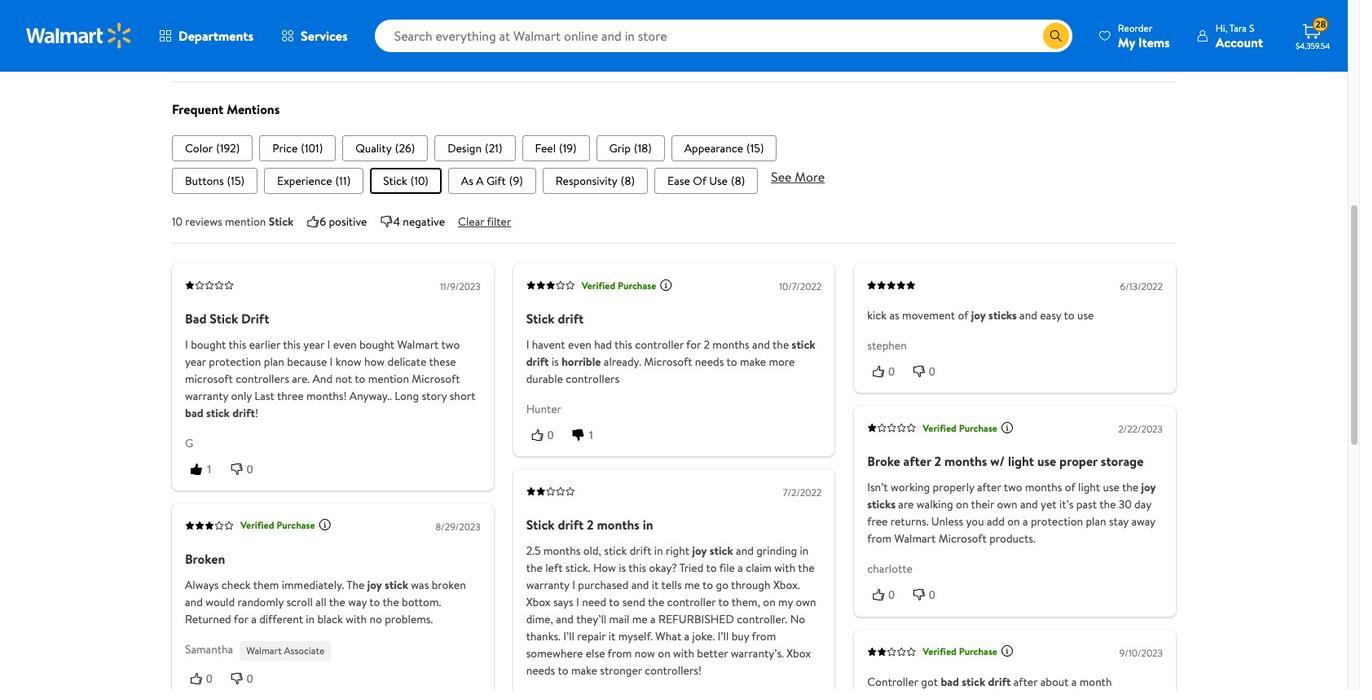 Task type: locate. For each thing, give the bounding box(es) containing it.
to inside was broken and would randomly scroll all the way to the bottom. returned for a different in black with no problems.
[[370, 594, 380, 611]]

0 horizontal spatial use
[[1038, 453, 1057, 471]]

are
[[899, 497, 914, 513]]

of up it's
[[1065, 480, 1076, 496]]

mention down how
[[368, 371, 409, 387]]

own up add
[[997, 497, 1018, 513]]

0 horizontal spatial mention
[[225, 213, 266, 230]]

2 verified purchase information image from the top
[[1001, 645, 1014, 658]]

quality
[[356, 140, 392, 156]]

2 vertical spatial with
[[673, 646, 695, 662]]

stronger
[[600, 663, 642, 679]]

bad right got
[[941, 674, 959, 690]]

10/7/2022
[[779, 279, 822, 293]]

1 horizontal spatial after
[[978, 480, 1002, 496]]

1 horizontal spatial light
[[1079, 480, 1101, 496]]

verified up properly
[[923, 421, 957, 435]]

even up horrible
[[568, 337, 592, 353]]

the up problems.
[[383, 594, 399, 611]]

2 up old,
[[587, 516, 594, 534]]

hi, tara s account
[[1216, 21, 1264, 51]]

i down bad on the top of page
[[185, 337, 188, 353]]

1 (8) from the left
[[621, 173, 635, 189]]

0 horizontal spatial xbox
[[526, 594, 551, 611]]

(8) right use
[[731, 173, 745, 189]]

walmart
[[397, 337, 439, 353], [895, 531, 936, 547], [246, 644, 282, 658]]

returns.
[[891, 514, 929, 530]]

me up the 'myself.'
[[632, 612, 648, 628]]

warranty down "microsoft"
[[185, 388, 228, 404]]

stick (10)
[[383, 173, 429, 189]]

controller up already. microsoft needs to make more durable controllers
[[635, 337, 684, 353]]

in inside and grinding in the left stick. how is this okay? tried to file a claim with the warranty i purchased and it tells me to go through xbox. xbox says i need to send the controller to them, on my own dime, and they'll mail me a refurbished controller. no thanks. i'll repair it myself. what a joke. i'll buy from somewhere else from now on with better warranty's. xbox needs to make stronger controllers!
[[800, 543, 809, 559]]

1 horizontal spatial is
[[619, 560, 626, 577]]

three
[[277, 388, 304, 404]]

drift left about
[[989, 674, 1011, 690]]

after up their
[[978, 480, 1002, 496]]

somewhere
[[526, 646, 583, 662]]

it left "tells"
[[652, 577, 659, 594]]

2.5
[[526, 543, 541, 559]]

2 bought from the left
[[359, 337, 395, 353]]

better
[[697, 646, 728, 662]]

verified purchase information image
[[660, 278, 673, 291], [318, 519, 332, 532]]

with
[[775, 560, 796, 577], [346, 612, 367, 628], [673, 646, 695, 662]]

purchase up 'w/'
[[959, 421, 998, 435]]

purchase for broke after 2 months w/ light use proper storage
[[959, 421, 998, 435]]

0 vertical spatial with
[[775, 560, 796, 577]]

a inside was broken and would randomly scroll all the way to the bottom. returned for a different in black with no problems.
[[251, 612, 257, 628]]

0 down charlotte
[[889, 589, 895, 602]]

needs inside already. microsoft needs to make more durable controllers
[[695, 354, 724, 370]]

1 horizontal spatial microsoft
[[644, 354, 693, 370]]

see more button
[[771, 168, 825, 186]]

to inside already. microsoft needs to make more durable controllers
[[727, 354, 738, 370]]

list
[[172, 135, 1176, 161]]

0 vertical spatial year
[[304, 337, 325, 353]]

0 horizontal spatial sticks
[[868, 497, 896, 513]]

with inside was broken and would randomly scroll all the way to the bottom. returned for a different in black with no problems.
[[346, 612, 367, 628]]

negative
[[403, 213, 445, 230]]

0 horizontal spatial plan
[[264, 354, 284, 370]]

walmart down returns.
[[895, 531, 936, 547]]

stick.
[[566, 560, 591, 577]]

protection down yet
[[1031, 514, 1084, 530]]

how
[[593, 560, 616, 577]]

a down randomly
[[251, 612, 257, 628]]

0 vertical spatial use
[[1078, 307, 1094, 323]]

the down 2.5
[[526, 560, 543, 577]]

reorder my items
[[1118, 21, 1170, 51]]

1 vertical spatial (15)
[[227, 173, 245, 189]]

1 vertical spatial microsoft
[[412, 371, 460, 387]]

0 vertical spatial warranty
[[185, 388, 228, 404]]

even inside i bought this earlier this year i even bought walmart two year protection plan because i know how delicate these microsoft controllers are. and not to mention microsoft warranty only last three months! anyway.. long story short bad stick drift !
[[333, 337, 357, 353]]

1
[[588, 429, 595, 442], [206, 463, 213, 476]]

1 vertical spatial verified purchase information image
[[318, 519, 332, 532]]

2 controllers from the left
[[566, 371, 620, 387]]

1 button
[[567, 427, 608, 444], [185, 461, 226, 478]]

2
[[704, 337, 710, 353], [935, 453, 942, 471], [587, 516, 594, 534]]

verified up stick drift at the left top of the page
[[582, 278, 616, 292]]

even up know
[[333, 337, 357, 353]]

microsoft up story
[[412, 371, 460, 387]]

0 down 'stephen'
[[889, 365, 895, 378]]

was
[[411, 577, 429, 594]]

bad stick drift
[[185, 310, 269, 328]]

year up because
[[304, 337, 325, 353]]

controllers!
[[645, 663, 702, 679]]

0 horizontal spatial walmart
[[246, 644, 282, 658]]

broken
[[185, 550, 225, 568]]

0 vertical spatial from
[[868, 531, 892, 547]]

1 button down g
[[185, 461, 226, 478]]

verified purchase up had
[[582, 278, 657, 292]]

1 horizontal spatial bought
[[359, 337, 395, 353]]

and down always
[[185, 594, 203, 611]]

bought down bad on the top of page
[[191, 337, 226, 353]]

1 even from the left
[[333, 337, 357, 353]]

ease
[[668, 173, 690, 189]]

price
[[272, 140, 298, 156]]

0 horizontal spatial i'll
[[564, 629, 575, 645]]

short
[[450, 388, 476, 404]]

durable
[[526, 371, 563, 387]]

make
[[740, 354, 766, 370], [571, 663, 597, 679]]

for down randomly
[[234, 612, 249, 628]]

verified up the them
[[240, 519, 274, 533]]

microsoft inside are walking on their own and yet it's past the 30 day free returns. unless you add on a protection plan stay away from walmart microsoft products.
[[939, 531, 987, 547]]

quality (26)
[[356, 140, 415, 156]]

0 down walmart associate
[[247, 673, 253, 686]]

2 horizontal spatial from
[[868, 531, 892, 547]]

stick up 2.5
[[526, 516, 555, 534]]

0 vertical spatial after
[[904, 453, 932, 471]]

1 vertical spatial protection
[[1031, 514, 1084, 530]]

isn't
[[868, 480, 888, 496]]

bad inside i bought this earlier this year i even bought walmart two year protection plan because i know how delicate these microsoft controllers are. and not to mention microsoft warranty only last three months! anyway.. long story short bad stick drift !
[[185, 405, 203, 421]]

movement
[[903, 307, 956, 323]]

1 horizontal spatial from
[[752, 629, 776, 645]]

microsoft down you
[[939, 531, 987, 547]]

0 vertical spatial me
[[685, 577, 700, 594]]

stick inside i bought this earlier this year i even bought walmart two year protection plan because i know how delicate these microsoft controllers are. and not to mention microsoft warranty only last three months! anyway.. long story short bad stick drift !
[[206, 405, 230, 421]]

verified for broke after 2 months w/ light use proper storage
[[923, 421, 957, 435]]

0 horizontal spatial needs
[[526, 663, 555, 679]]

2 vertical spatial after
[[1014, 674, 1038, 690]]

microsoft inside i bought this earlier this year i even bought walmart two year protection plan because i know how delicate these microsoft controllers are. and not to mention microsoft warranty only last three months! anyway.. long story short bad stick drift !
[[412, 371, 460, 387]]

the
[[773, 337, 789, 353], [1123, 480, 1139, 496], [1100, 497, 1116, 513], [526, 560, 543, 577], [798, 560, 815, 577], [329, 594, 346, 611], [383, 594, 399, 611], [648, 594, 665, 611]]

microsoft down i havent even had this controller for 2 months and the
[[644, 354, 693, 370]]

1 horizontal spatial of
[[1065, 480, 1076, 496]]

1 vertical spatial me
[[632, 612, 648, 628]]

associate
[[284, 644, 325, 658]]

Walmart Site-Wide search field
[[375, 20, 1073, 52]]

price (101)
[[272, 140, 323, 156]]

is right how
[[619, 560, 626, 577]]

1 vertical spatial use
[[1038, 453, 1057, 471]]

controllers up last
[[236, 371, 289, 387]]

and left the easy
[[1020, 307, 1038, 323]]

1 vertical spatial year
[[185, 354, 206, 370]]

with up 'xbox.'
[[775, 560, 796, 577]]

proper
[[1060, 453, 1098, 471]]

2 for stick drift 2 months in
[[587, 516, 594, 534]]

0 horizontal spatial verified purchase information image
[[318, 519, 332, 532]]

0 vertical spatial bad
[[185, 405, 203, 421]]

story
[[422, 388, 447, 404]]

is
[[552, 354, 559, 370], [619, 560, 626, 577]]

even
[[333, 337, 357, 353], [568, 337, 592, 353]]

light up past
[[1079, 480, 1101, 496]]

purchase up always check them immediately. the joy stick
[[277, 519, 315, 533]]

plan down past
[[1086, 514, 1107, 530]]

stick inside list item
[[383, 173, 407, 189]]

0 down samantha
[[206, 673, 213, 686]]

services
[[301, 27, 348, 45]]

1 vertical spatial bad
[[941, 674, 959, 690]]

design (21)
[[448, 140, 503, 156]]

i left know
[[330, 354, 333, 370]]

1 vertical spatial 1
[[206, 463, 213, 476]]

walmart up "delicate"
[[397, 337, 439, 353]]

from down free
[[868, 531, 892, 547]]

needs down the somewhere
[[526, 663, 555, 679]]

of
[[958, 307, 969, 323], [1065, 480, 1076, 496]]

0 vertical spatial own
[[997, 497, 1018, 513]]

0 vertical spatial for
[[687, 337, 701, 353]]

stick left (10)
[[383, 173, 407, 189]]

1 horizontal spatial i'll
[[718, 629, 729, 645]]

verified purchase for broke after 2 months w/ light use proper storage
[[923, 421, 998, 435]]

0 horizontal spatial with
[[346, 612, 367, 628]]

hi,
[[1216, 21, 1228, 35]]

0 horizontal spatial even
[[333, 337, 357, 353]]

list item containing grip
[[596, 135, 665, 161]]

0 vertical spatial protection
[[209, 354, 261, 370]]

verified purchase
[[582, 278, 657, 292], [923, 421, 998, 435], [240, 519, 315, 533], [923, 645, 998, 659]]

i
[[185, 337, 188, 353], [327, 337, 330, 353], [526, 337, 529, 353], [330, 354, 333, 370], [572, 577, 576, 594], [576, 594, 579, 611]]

already.
[[604, 354, 642, 370]]

list item
[[172, 135, 253, 161], [259, 135, 336, 161], [343, 135, 428, 161], [435, 135, 516, 161], [522, 135, 590, 161], [596, 135, 665, 161], [672, 135, 777, 161], [172, 168, 258, 194], [264, 168, 364, 194], [370, 168, 442, 194], [448, 168, 536, 194], [543, 168, 648, 194], [655, 168, 758, 194]]

more
[[795, 168, 825, 186]]

1 i'll from the left
[[564, 629, 575, 645]]

controller inside and grinding in the left stick. how is this okay? tried to file a claim with the warranty i purchased and it tells me to go through xbox. xbox says i need to send the controller to them, on my own dime, and they'll mail me a refurbished controller. no thanks. i'll repair it myself. what a joke. i'll buy from somewhere else from now on with better warranty's. xbox needs to make stronger controllers!
[[667, 594, 716, 611]]

1 horizontal spatial make
[[740, 354, 766, 370]]

protection up "microsoft"
[[209, 354, 261, 370]]

2 (8) from the left
[[731, 173, 745, 189]]

drift down only
[[233, 405, 255, 421]]

broken
[[432, 577, 466, 594]]

light
[[1008, 453, 1035, 471], [1079, 480, 1101, 496]]

0 vertical spatial verified purchase information image
[[1001, 421, 1014, 434]]

make down "else"
[[571, 663, 597, 679]]

bad up g
[[185, 405, 203, 421]]

verified purchase information image
[[1001, 421, 1014, 434], [1001, 645, 1014, 658]]

0 horizontal spatial bought
[[191, 337, 226, 353]]

1 verified purchase information image from the top
[[1001, 421, 1014, 434]]

1 vertical spatial xbox
[[787, 646, 811, 662]]

stick for stick drift
[[526, 310, 555, 328]]

(10)
[[411, 173, 429, 189]]

1 horizontal spatial for
[[687, 337, 701, 353]]

protection inside i bought this earlier this year i even bought walmart two year protection plan because i know how delicate these microsoft controllers are. and not to mention microsoft warranty only last three months! anyway.. long story short bad stick drift !
[[209, 354, 261, 370]]

2 horizontal spatial with
[[775, 560, 796, 577]]

verified
[[582, 278, 616, 292], [923, 421, 957, 435], [240, 519, 274, 533], [923, 645, 957, 659]]

of right movement
[[958, 307, 969, 323]]

stick drift
[[526, 337, 816, 370]]

list item containing color
[[172, 135, 253, 161]]

i right says
[[576, 594, 579, 611]]

1 vertical spatial with
[[346, 612, 367, 628]]

2 horizontal spatial walmart
[[895, 531, 936, 547]]

1 controllers from the left
[[236, 371, 289, 387]]

2 up already. microsoft needs to make more durable controllers
[[704, 337, 710, 353]]

0 vertical spatial needs
[[695, 354, 724, 370]]

0 horizontal spatial is
[[552, 354, 559, 370]]

list item containing design
[[435, 135, 516, 161]]

sticks inside isn't working properly after two months of light use the joy sticks
[[868, 497, 896, 513]]

1 vertical spatial sticks
[[868, 497, 896, 513]]

walmart image
[[26, 23, 132, 49]]

joy
[[972, 307, 986, 323], [1142, 480, 1156, 496], [692, 543, 707, 559], [367, 577, 382, 594]]

0 horizontal spatial two
[[441, 337, 460, 353]]

plan inside i bought this earlier this year i even bought walmart two year protection plan because i know how delicate these microsoft controllers are. and not to mention microsoft warranty only last three months! anyway.. long story short bad stick drift !
[[264, 354, 284, 370]]

months up yet
[[1026, 480, 1063, 496]]

0 vertical spatial verified purchase information image
[[660, 278, 673, 291]]

(15) inside see more list
[[227, 173, 245, 189]]

1 vertical spatial is
[[619, 560, 626, 577]]

1 vertical spatial walmart
[[895, 531, 936, 547]]

1 vertical spatial 1 button
[[185, 461, 226, 478]]

walking
[[917, 497, 954, 513]]

walmart inside are walking on their own and yet it's past the 30 day free returns. unless you add on a protection plan stay away from walmart microsoft products.
[[895, 531, 936, 547]]

microsoft inside already. microsoft needs to make more durable controllers
[[644, 354, 693, 370]]

1 horizontal spatial year
[[304, 337, 325, 353]]

light right 'w/'
[[1008, 453, 1035, 471]]

mention right "reviews"
[[225, 213, 266, 230]]

1 vertical spatial light
[[1079, 480, 1101, 496]]

on
[[956, 497, 969, 513], [1008, 514, 1020, 530], [763, 594, 776, 611], [658, 646, 671, 662]]

1 horizontal spatial verified purchase information image
[[660, 278, 673, 291]]

a up "products."
[[1023, 514, 1028, 530]]

stick left 'was' on the left of page
[[385, 577, 408, 594]]

0 horizontal spatial own
[[796, 594, 817, 611]]

earlier
[[249, 337, 280, 353]]

now
[[635, 646, 655, 662]]

2 vertical spatial use
[[1103, 480, 1120, 496]]

no
[[370, 612, 382, 628]]

hunter
[[526, 401, 562, 417]]

verified purchase information image up 'broke after 2 months w/ light use proper storage'
[[1001, 421, 1014, 434]]

for up already. microsoft needs to make more durable controllers
[[687, 337, 701, 353]]

1 vertical spatial controller
[[667, 594, 716, 611]]

protection inside are walking on their own and yet it's past the 30 day free returns. unless you add on a protection plan stay away from walmart microsoft products.
[[1031, 514, 1084, 530]]

1 vertical spatial warranty
[[526, 577, 570, 594]]

for inside was broken and would randomly scroll all the way to the bottom. returned for a different in black with no problems.
[[234, 612, 249, 628]]

protection
[[209, 354, 261, 370], [1031, 514, 1084, 530]]

2.5 months old, stick drift in right joy stick
[[526, 543, 733, 559]]

1 vertical spatial verified purchase information image
[[1001, 645, 1014, 658]]

already. microsoft needs to make more durable controllers
[[526, 354, 795, 387]]

to up no
[[370, 594, 380, 611]]

list item containing as a gift
[[448, 168, 536, 194]]

color
[[185, 140, 213, 156]]

and
[[1020, 307, 1038, 323], [753, 337, 770, 353], [1021, 497, 1038, 513], [736, 543, 754, 559], [632, 577, 649, 594], [185, 594, 203, 611], [556, 612, 574, 628]]

purchase for stick drift
[[618, 278, 657, 292]]

month
[[1080, 674, 1112, 690]]

charlotte
[[868, 561, 913, 577]]

controller up refurbished
[[667, 594, 716, 611]]

0 horizontal spatial controllers
[[236, 371, 289, 387]]

i'll up the somewhere
[[564, 629, 575, 645]]

to left more
[[727, 354, 738, 370]]

list item containing ease of use
[[655, 168, 758, 194]]

a left joke. in the right bottom of the page
[[684, 629, 690, 645]]

0 vertical spatial of
[[958, 307, 969, 323]]

0 horizontal spatial after
[[904, 453, 932, 471]]

stick up more
[[792, 337, 816, 353]]

1 horizontal spatial mention
[[368, 371, 409, 387]]

11/9/2023
[[440, 279, 481, 293]]

the inside are walking on their own and yet it's past the 30 day free returns. unless you add on a protection plan stay away from walmart microsoft products.
[[1100, 497, 1116, 513]]

with down way
[[346, 612, 367, 628]]

!
[[255, 405, 259, 421]]

plan down 'earlier'
[[264, 354, 284, 370]]

0 horizontal spatial 1
[[206, 463, 213, 476]]

sticks down isn't
[[868, 497, 896, 513]]

1 horizontal spatial (8)
[[731, 173, 745, 189]]

microsoft
[[185, 371, 233, 387]]

0 vertical spatial (15)
[[747, 140, 764, 156]]

0 horizontal spatial (8)
[[621, 173, 635, 189]]

a right file
[[738, 560, 743, 577]]

1 horizontal spatial plan
[[1086, 514, 1107, 530]]

list item containing feel
[[522, 135, 590, 161]]

the inside isn't working properly after two months of light use the joy sticks
[[1123, 480, 1139, 496]]

it
[[652, 577, 659, 594], [609, 629, 616, 645]]

0 vertical spatial two
[[441, 337, 460, 353]]

0 vertical spatial light
[[1008, 453, 1035, 471]]

need
[[582, 594, 607, 611]]

1 vertical spatial two
[[1004, 480, 1023, 496]]

2 vertical spatial from
[[608, 646, 632, 662]]

products.
[[990, 531, 1036, 547]]

0 horizontal spatial make
[[571, 663, 597, 679]]

0 vertical spatial it
[[652, 577, 659, 594]]

1 vertical spatial for
[[234, 612, 249, 628]]

1 horizontal spatial (15)
[[747, 140, 764, 156]]

verified purchase information image for bad
[[1001, 645, 1014, 658]]

after left about
[[1014, 674, 1038, 690]]

was broken and would randomly scroll all the way to the bottom. returned for a different in black with no problems.
[[185, 577, 466, 628]]

the up 30
[[1123, 480, 1139, 496]]

two down 'broke after 2 months w/ light use proper storage'
[[1004, 480, 1023, 496]]

joy up day
[[1142, 480, 1156, 496]]

2 up properly
[[935, 453, 942, 471]]

0 vertical spatial 2
[[704, 337, 710, 353]]

because
[[287, 354, 327, 370]]

drift
[[558, 310, 584, 328], [526, 354, 549, 370], [233, 405, 255, 421], [558, 516, 584, 534], [630, 543, 652, 559], [989, 674, 1011, 690]]

0 horizontal spatial warranty
[[185, 388, 228, 404]]

verified purchase information image up immediately.
[[318, 519, 332, 532]]

tara
[[1230, 21, 1247, 35]]

this down '2.5 months old, stick drift in right joy stick'
[[629, 560, 647, 577]]

controllers down horrible
[[566, 371, 620, 387]]



Task type: vqa. For each thing, say whether or not it's contained in the screenshot.


Task type: describe. For each thing, give the bounding box(es) containing it.
1 horizontal spatial 2
[[704, 337, 710, 353]]

1 horizontal spatial xbox
[[787, 646, 811, 662]]

go
[[716, 577, 729, 594]]

plan inside are walking on their own and yet it's past the 30 day free returns. unless you add on a protection plan stay away from walmart microsoft products.
[[1086, 514, 1107, 530]]

it's
[[1060, 497, 1074, 513]]

got
[[921, 674, 938, 690]]

stephen
[[868, 337, 907, 354]]

months up left
[[544, 543, 581, 559]]

is horrible
[[549, 354, 601, 370]]

controller.
[[737, 612, 788, 628]]

broke
[[868, 453, 901, 471]]

after inside isn't working properly after two months of light use the joy sticks
[[978, 480, 1002, 496]]

tried
[[680, 560, 704, 577]]

drift inside i bought this earlier this year i even bought walmart two year protection plan because i know how delicate these microsoft controllers are. and not to mention microsoft warranty only last three months! anyway.. long story short bad stick drift !
[[233, 405, 255, 421]]

list item containing responsivity
[[543, 168, 648, 194]]

this up already.
[[615, 337, 633, 353]]

0 vertical spatial controller
[[635, 337, 684, 353]]

isn't working properly after two months of light use the joy sticks
[[868, 480, 1156, 513]]

the right all
[[329, 594, 346, 611]]

warranty inside and grinding in the left stick. how is this okay? tried to file a claim with the warranty i purchased and it tells me to go through xbox. xbox says i need to send the controller to them, on my own dime, and they'll mail me a refurbished controller. no thanks. i'll repair it myself. what a joke. i'll buy from somewhere else from now on with better warranty's. xbox needs to make stronger controllers!
[[526, 577, 570, 594]]

stick drift 2 months in
[[526, 516, 653, 534]]

through
[[731, 577, 771, 594]]

28
[[1316, 17, 1327, 31]]

light inside isn't working properly after two months of light use the joy sticks
[[1079, 480, 1101, 496]]

1 horizontal spatial me
[[685, 577, 700, 594]]

1 vertical spatial from
[[752, 629, 776, 645]]

this left 'earlier'
[[229, 337, 246, 353]]

stick right got
[[962, 674, 986, 690]]

to right the easy
[[1064, 307, 1075, 323]]

two inside isn't working properly after two months of light use the joy sticks
[[1004, 480, 1023, 496]]

to up mail
[[609, 594, 620, 611]]

is inside and grinding in the left stick. how is this okay? tried to file a claim with the warranty i purchased and it tells me to go through xbox. xbox says i need to send the controller to them, on my own dime, and they'll mail me a refurbished controller. no thanks. i'll repair it myself. what a joke. i'll buy from somewhere else from now on with better warranty's. xbox needs to make stronger controllers!
[[619, 560, 626, 577]]

make inside already. microsoft needs to make more durable controllers
[[740, 354, 766, 370]]

of inside isn't working properly after two months of light use the joy sticks
[[1065, 480, 1076, 496]]

verified purchase for stick drift
[[582, 278, 657, 292]]

drift up havent
[[558, 310, 584, 328]]

controllers inside i bought this earlier this year i even bought walmart two year protection plan because i know how delicate these microsoft controllers are. and not to mention microsoft warranty only last three months! anyway.. long story short bad stick drift !
[[236, 371, 289, 387]]

list item containing price
[[259, 135, 336, 161]]

my
[[779, 594, 793, 611]]

them,
[[732, 594, 761, 611]]

okay?
[[649, 560, 677, 577]]

to left go
[[703, 577, 713, 594]]

verified purchase up controller got bad stick drift after about a month
[[923, 645, 998, 659]]

on down properly
[[956, 497, 969, 513]]

the up more
[[773, 337, 789, 353]]

claim
[[746, 560, 772, 577]]

4
[[393, 213, 400, 230]]

10 reviews mention stick
[[172, 213, 294, 230]]

0 down the unless
[[929, 589, 936, 602]]

(19)
[[559, 140, 577, 156]]

in inside was broken and would randomly scroll all the way to the bottom. returned for a different in black with no problems.
[[306, 612, 315, 628]]

a right about
[[1072, 674, 1077, 690]]

make inside and grinding in the left stick. how is this okay? tried to file a claim with the warranty i purchased and it tells me to go through xbox. xbox says i need to send the controller to them, on my own dime, and they'll mail me a refurbished controller. no thanks. i'll repair it myself. what a joke. i'll buy from somewhere else from now on with better warranty's. xbox needs to make stronger controllers!
[[571, 663, 597, 679]]

drift up old,
[[558, 516, 584, 534]]

stick for stick drift 2 months in
[[526, 516, 555, 534]]

10
[[172, 213, 183, 230]]

more
[[769, 354, 795, 370]]

anyway..
[[350, 388, 392, 404]]

bottom.
[[402, 594, 441, 611]]

grip
[[609, 140, 631, 156]]

check
[[222, 577, 251, 594]]

2 horizontal spatial after
[[1014, 674, 1038, 690]]

on left 'my' at the right of the page
[[763, 594, 776, 611]]

you
[[966, 514, 984, 530]]

s
[[1250, 21, 1255, 35]]

stick up file
[[710, 543, 733, 559]]

a up what
[[651, 612, 656, 628]]

their
[[971, 497, 995, 513]]

stick for stick (10)
[[383, 173, 407, 189]]

joy right the
[[367, 577, 382, 594]]

myself.
[[619, 629, 653, 645]]

Search search field
[[375, 20, 1073, 52]]

4 negative
[[393, 213, 445, 230]]

verified up got
[[923, 645, 957, 659]]

only
[[231, 388, 252, 404]]

how
[[364, 354, 385, 370]]

0 vertical spatial mention
[[225, 213, 266, 230]]

purchase up controller got bad stick drift after about a month
[[959, 645, 998, 659]]

months inside isn't working properly after two months of light use the joy sticks
[[1026, 480, 1063, 496]]

6
[[320, 213, 326, 230]]

responsivity (8)
[[556, 173, 635, 189]]

2 for broke after 2 months w/ light use proper storage
[[935, 453, 942, 471]]

day
[[1135, 497, 1152, 513]]

stick right bad on the top of page
[[210, 310, 238, 328]]

to down the somewhere
[[558, 663, 569, 679]]

(15) for buttons (15)
[[227, 173, 245, 189]]

controller got bad stick drift after about a month
[[868, 674, 1112, 690]]

i havent even had this controller for 2 months and the
[[526, 337, 792, 353]]

and up more
[[753, 337, 770, 353]]

stick inside stick drift
[[792, 337, 816, 353]]

0 vertical spatial xbox
[[526, 594, 551, 611]]

own inside and grinding in the left stick. how is this okay? tried to file a claim with the warranty i purchased and it tells me to go through xbox. xbox says i need to send the controller to them, on my own dime, and they'll mail me a refurbished controller. no thanks. i'll repair it myself. what a joke. i'll buy from somewhere else from now on with better warranty's. xbox needs to make stronger controllers!
[[796, 594, 817, 611]]

drift
[[241, 310, 269, 328]]

list item containing stick
[[370, 168, 442, 194]]

list item containing buttons
[[172, 168, 258, 194]]

months up properly
[[945, 453, 988, 471]]

problems.
[[385, 612, 433, 628]]

2 vertical spatial walmart
[[246, 644, 282, 658]]

this inside and grinding in the left stick. how is this okay? tried to file a claim with the warranty i purchased and it tells me to go through xbox. xbox says i need to send the controller to them, on my own dime, and they'll mail me a refurbished controller. no thanks. i'll repair it myself. what a joke. i'll buy from somewhere else from now on with better warranty's. xbox needs to make stronger controllers!
[[629, 560, 647, 577]]

my
[[1118, 33, 1136, 51]]

and down says
[[556, 612, 574, 628]]

0 horizontal spatial it
[[609, 629, 616, 645]]

1 bought from the left
[[191, 337, 226, 353]]

1 horizontal spatial with
[[673, 646, 695, 662]]

reorder
[[1118, 21, 1153, 35]]

warranty inside i bought this earlier this year i even bought walmart two year protection plan because i know how delicate these microsoft controllers are. and not to mention microsoft warranty only last three months! anyway.. long story short bad stick drift !
[[185, 388, 228, 404]]

0 vertical spatial 1
[[588, 429, 595, 442]]

0 horizontal spatial 1 button
[[185, 461, 226, 478]]

always
[[185, 577, 219, 594]]

1 horizontal spatial it
[[652, 577, 659, 594]]

stick left 6
[[269, 213, 294, 230]]

to left file
[[706, 560, 717, 577]]

0 down movement
[[929, 365, 936, 378]]

easy
[[1040, 307, 1062, 323]]

not
[[335, 371, 352, 387]]

a
[[476, 173, 484, 189]]

on up "products."
[[1008, 514, 1020, 530]]

list item containing appearance
[[672, 135, 777, 161]]

what
[[656, 629, 682, 645]]

and up claim
[[736, 543, 754, 559]]

gift
[[487, 173, 506, 189]]

responsivity
[[556, 173, 618, 189]]

use inside isn't working properly after two months of light use the joy sticks
[[1103, 480, 1120, 496]]

(192)
[[216, 140, 240, 156]]

long
[[395, 388, 419, 404]]

two inside i bought this earlier this year i even bought walmart two year protection plan because i know how delicate these microsoft controllers are. and not to mention microsoft warranty only last three months! anyway.. long story short bad stick drift !
[[441, 337, 460, 353]]

0 down only
[[247, 463, 253, 476]]

bad
[[185, 310, 207, 328]]

0 horizontal spatial of
[[958, 307, 969, 323]]

storage
[[1101, 453, 1144, 471]]

search icon image
[[1050, 29, 1063, 42]]

buttons (15)
[[185, 173, 245, 189]]

free
[[868, 514, 888, 530]]

havent
[[532, 337, 565, 353]]

controller
[[868, 674, 919, 690]]

delicate
[[388, 354, 427, 370]]

grinding
[[757, 543, 797, 559]]

0 vertical spatial sticks
[[989, 307, 1017, 323]]

mention inside i bought this earlier this year i even bought walmart two year protection plan because i know how delicate these microsoft controllers are. and not to mention microsoft warranty only last three months! anyway.. long story short bad stick drift !
[[368, 371, 409, 387]]

list containing color
[[172, 135, 1176, 161]]

else
[[586, 646, 605, 662]]

and inside was broken and would randomly scroll all the way to the bottom. returned for a different in black with no problems.
[[185, 594, 203, 611]]

(15) for appearance (15)
[[747, 140, 764, 156]]

a inside are walking on their own and yet it's past the 30 day free returns. unless you add on a protection plan stay away from walmart microsoft products.
[[1023, 514, 1028, 530]]

horrible
[[562, 354, 601, 370]]

and inside are walking on their own and yet it's past the 30 day free returns. unless you add on a protection plan stay away from walmart microsoft products.
[[1021, 497, 1038, 513]]

as a gift (9)
[[461, 173, 523, 189]]

yet
[[1041, 497, 1057, 513]]

mentions
[[227, 100, 280, 118]]

the right send
[[648, 594, 665, 611]]

refurbished
[[659, 612, 734, 628]]

as
[[890, 307, 900, 323]]

i down the stick.
[[572, 577, 576, 594]]

know
[[336, 354, 362, 370]]

i up and
[[327, 337, 330, 353]]

2/22/2023
[[1119, 422, 1163, 436]]

drift up okay?
[[630, 543, 652, 559]]

and
[[313, 371, 333, 387]]

verified for stick drift
[[582, 278, 616, 292]]

to inside i bought this earlier this year i even bought walmart two year protection plan because i know how delicate these microsoft controllers are. and not to mention microsoft warranty only last three months! anyway.. long story short bad stick drift !
[[355, 371, 365, 387]]

joy up the tried
[[692, 543, 707, 559]]

verified purchase information image for broken
[[318, 519, 332, 532]]

verified purchase information image for stick drift
[[660, 278, 673, 291]]

purchase for broken
[[277, 519, 315, 533]]

kick
[[868, 307, 887, 323]]

the up 'xbox.'
[[798, 560, 815, 577]]

0 horizontal spatial year
[[185, 354, 206, 370]]

properly
[[933, 480, 975, 496]]

items
[[1139, 33, 1170, 51]]

this up because
[[283, 337, 301, 353]]

positive
[[329, 213, 367, 230]]

2 i'll from the left
[[718, 629, 729, 645]]

and grinding in the left stick. how is this okay? tried to file a claim with the warranty i purchased and it tells me to go through xbox. xbox says i need to send the controller to them, on my own dime, and they'll mail me a refurbished controller. no thanks. i'll repair it myself. what a joke. i'll buy from somewhere else from now on with better warranty's. xbox needs to make stronger controllers!
[[526, 543, 817, 679]]

on down what
[[658, 646, 671, 662]]

1 horizontal spatial 1 button
[[567, 427, 608, 444]]

months up already. microsoft needs to make more durable controllers
[[713, 337, 750, 353]]

walmart associate
[[246, 644, 325, 658]]

verified for broken
[[240, 519, 274, 533]]

needs inside and grinding in the left stick. how is this okay? tried to file a claim with the warranty i purchased and it tells me to go through xbox. xbox says i need to send the controller to them, on my own dime, and they'll mail me a refurbished controller. no thanks. i'll repair it myself. what a joke. i'll buy from somewhere else from now on with better warranty's. xbox needs to make stronger controllers!
[[526, 663, 555, 679]]

drift inside stick drift
[[526, 354, 549, 370]]

design
[[448, 140, 482, 156]]

grip (18)
[[609, 140, 652, 156]]

i left havent
[[526, 337, 529, 353]]

0 horizontal spatial from
[[608, 646, 632, 662]]

in up okay?
[[655, 543, 663, 559]]

(11)
[[336, 173, 351, 189]]

to down go
[[719, 594, 729, 611]]

unless
[[932, 514, 964, 530]]

joy inside isn't working properly after two months of light use the joy sticks
[[1142, 480, 1156, 496]]

0 down hunter on the bottom left of page
[[548, 429, 554, 442]]

joy right movement
[[972, 307, 986, 323]]

verified purchase information image for isn't working properly after two months of light use the
[[1001, 421, 1014, 434]]

list item containing quality
[[343, 135, 428, 161]]

account
[[1216, 33, 1264, 51]]

stick up how
[[604, 543, 627, 559]]

0 horizontal spatial me
[[632, 612, 648, 628]]

1 horizontal spatial bad
[[941, 674, 959, 690]]

6/13/2022
[[1121, 279, 1163, 293]]

and up send
[[632, 577, 649, 594]]

see more list
[[172, 168, 1176, 194]]

months up '2.5 months old, stick drift in right joy stick'
[[597, 516, 640, 534]]

verified purchase for broken
[[240, 519, 315, 533]]

own inside are walking on their own and yet it's past the 30 day free returns. unless you add on a protection plan stay away from walmart microsoft products.
[[997, 497, 1018, 513]]

walmart inside i bought this earlier this year i even bought walmart two year protection plan because i know how delicate these microsoft controllers are. and not to mention microsoft warranty only last three months! anyway.. long story short bad stick drift !
[[397, 337, 439, 353]]

feel (19)
[[535, 140, 577, 156]]

(9)
[[509, 173, 523, 189]]

list item containing experience
[[264, 168, 364, 194]]

are.
[[292, 371, 310, 387]]

2 even from the left
[[568, 337, 592, 353]]

left
[[546, 560, 563, 577]]

always check them immediately. the joy stick
[[185, 577, 408, 594]]

controllers inside already. microsoft needs to make more durable controllers
[[566, 371, 620, 387]]

in up '2.5 months old, stick drift in right joy stick'
[[643, 516, 653, 534]]

add
[[987, 514, 1005, 530]]

from inside are walking on their own and yet it's past the 30 day free returns. unless you add on a protection plan stay away from walmart microsoft products.
[[868, 531, 892, 547]]

they'll
[[576, 612, 607, 628]]

use
[[709, 173, 728, 189]]

these
[[429, 354, 456, 370]]

see more
[[771, 168, 825, 186]]

says
[[553, 594, 574, 611]]



